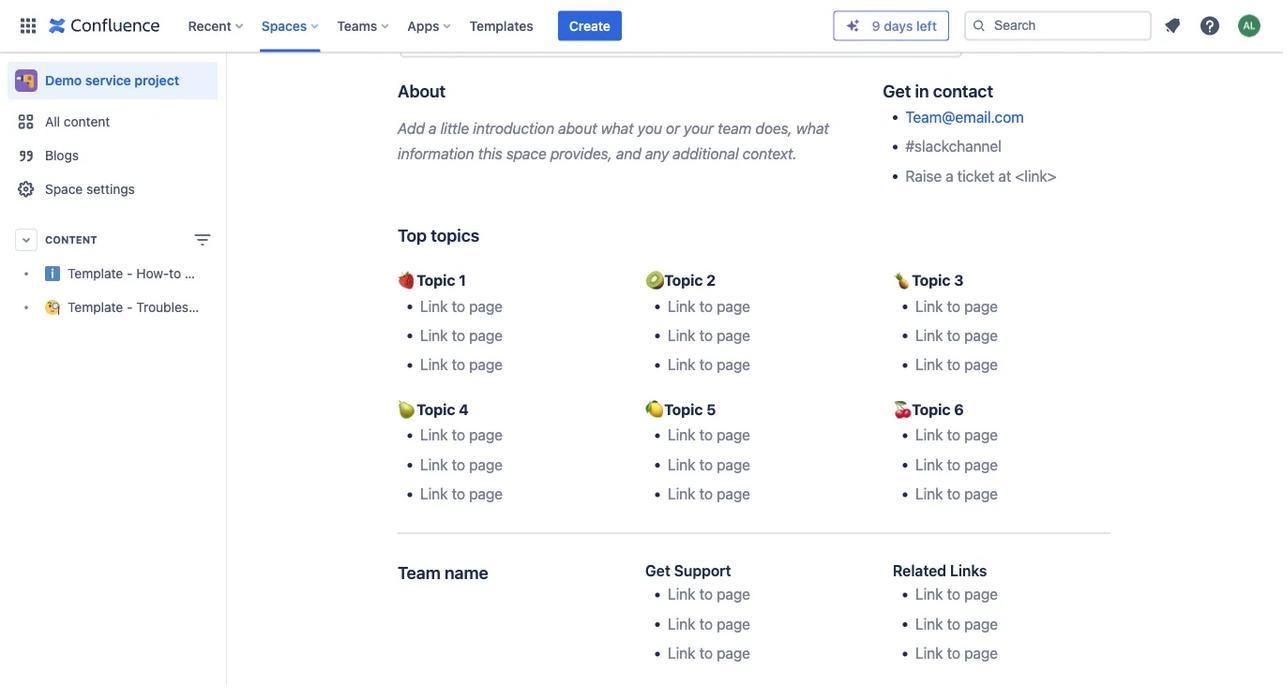 Task type: locate. For each thing, give the bounding box(es) containing it.
template
[[68, 266, 123, 281], [68, 300, 123, 315]]

what
[[601, 120, 634, 138], [797, 120, 829, 138]]

how-
[[136, 266, 169, 281]]

space element
[[0, 53, 276, 686]]

topic
[[417, 272, 455, 290], [664, 272, 703, 290], [912, 272, 951, 290], [417, 401, 455, 419], [664, 401, 703, 419], [912, 401, 951, 419]]

confluence image
[[49, 15, 160, 37], [49, 15, 160, 37]]

search our help articles
[[432, 32, 573, 47]]

1 horizontal spatial what
[[797, 120, 829, 138]]

template down template - how-to guide link
[[68, 300, 123, 315]]

-
[[127, 266, 133, 281], [127, 300, 133, 315]]

6
[[954, 401, 964, 419]]

teams button
[[331, 11, 396, 41]]

1 vertical spatial template
[[68, 300, 123, 315]]

name
[[445, 564, 488, 584]]

to
[[169, 266, 181, 281], [452, 298, 465, 316], [700, 298, 713, 316], [947, 298, 961, 316], [452, 327, 465, 345], [700, 327, 713, 345], [947, 327, 961, 345], [452, 357, 465, 374], [700, 357, 713, 374], [947, 357, 961, 374], [452, 427, 465, 445], [700, 427, 713, 445], [947, 427, 961, 445], [452, 456, 465, 474], [700, 456, 713, 474], [947, 456, 961, 474], [452, 486, 465, 504], [700, 486, 713, 504], [947, 486, 961, 504], [700, 586, 713, 604], [947, 586, 961, 604], [700, 616, 713, 634], [947, 616, 961, 634], [700, 645, 713, 663], [947, 645, 961, 663]]

demo service project link
[[8, 62, 218, 99]]

get left 'support'
[[646, 563, 671, 580]]

<link>
[[1016, 167, 1057, 185]]

banner
[[0, 0, 1284, 53]]

premium icon image
[[846, 18, 861, 33]]

space settings
[[45, 182, 135, 197]]

1 template from the top
[[68, 266, 123, 281]]

blogs
[[45, 148, 79, 163]]

guide
[[185, 266, 219, 281]]

page
[[469, 298, 503, 316], [717, 298, 751, 316], [965, 298, 998, 316], [469, 327, 503, 345], [717, 327, 751, 345], [965, 327, 998, 345], [469, 357, 503, 374], [717, 357, 751, 374], [965, 357, 998, 374], [469, 427, 503, 445], [717, 427, 751, 445], [965, 427, 998, 445], [469, 456, 503, 474], [717, 456, 751, 474], [965, 456, 998, 474], [469, 486, 503, 504], [717, 486, 751, 504], [965, 486, 998, 504], [717, 586, 751, 604], [965, 586, 998, 604], [717, 616, 751, 634], [965, 616, 998, 634], [717, 645, 751, 663], [965, 645, 998, 663]]

topic left 3
[[912, 272, 951, 290]]

link to page
[[420, 298, 503, 316], [668, 298, 751, 316], [916, 298, 998, 316], [420, 327, 503, 345], [668, 327, 751, 345], [916, 327, 998, 345], [420, 357, 503, 374], [668, 357, 751, 374], [916, 357, 998, 374], [420, 427, 503, 445], [668, 427, 751, 445], [916, 427, 998, 445], [420, 456, 503, 474], [668, 456, 751, 474], [916, 456, 998, 474], [420, 486, 503, 504], [668, 486, 751, 504], [916, 486, 998, 504], [668, 586, 751, 604], [916, 586, 998, 604], [668, 616, 751, 634], [916, 616, 998, 634], [668, 645, 751, 663], [916, 645, 998, 663]]

0 horizontal spatial what
[[601, 120, 634, 138]]

service
[[85, 73, 131, 88]]

space settings link
[[8, 173, 218, 206]]

1 horizontal spatial copy image
[[730, 564, 745, 579]]

0 horizontal spatial a
[[429, 120, 437, 138]]

tree containing template - how-to guide
[[8, 257, 276, 325]]

troubleshooting
[[136, 300, 235, 315]]

copy image
[[487, 562, 509, 585], [730, 564, 745, 579], [986, 564, 1001, 579]]

🍋 topic 5
[[646, 401, 716, 419]]

team
[[718, 120, 752, 138]]

related links
[[893, 563, 988, 580]]

a right raise
[[946, 167, 954, 185]]

topic for topic 6
[[912, 401, 951, 419]]

template - troubleshooting article
[[68, 300, 276, 315]]

9
[[872, 18, 881, 33]]

link
[[420, 298, 448, 316], [668, 298, 696, 316], [916, 298, 943, 316], [420, 327, 448, 345], [668, 327, 696, 345], [916, 327, 943, 345], [420, 357, 448, 374], [668, 357, 696, 374], [916, 357, 943, 374], [420, 427, 448, 445], [668, 427, 696, 445], [916, 427, 943, 445], [420, 456, 448, 474], [668, 456, 696, 474], [916, 456, 943, 474], [420, 486, 448, 504], [668, 486, 696, 504], [916, 486, 943, 504], [668, 586, 696, 604], [916, 586, 943, 604], [668, 616, 696, 634], [916, 616, 943, 634], [668, 645, 696, 663], [916, 645, 943, 663]]

raise
[[906, 167, 942, 185]]

2 what from the left
[[797, 120, 829, 138]]

1 vertical spatial get
[[646, 563, 671, 580]]

2 template from the top
[[68, 300, 123, 315]]

1 vertical spatial -
[[127, 300, 133, 315]]

- left how-
[[127, 266, 133, 281]]

1 - from the top
[[127, 266, 133, 281]]

topic left 6
[[912, 401, 951, 419]]

about
[[398, 81, 446, 102]]

create
[[569, 18, 611, 33]]

0 vertical spatial get
[[883, 81, 911, 102]]

related
[[893, 563, 947, 580]]

a for raise
[[946, 167, 954, 185]]

topic left 5
[[664, 401, 703, 419]]

help icon image
[[1199, 15, 1222, 37]]

apps button
[[402, 11, 458, 41]]

9 days left button
[[835, 12, 949, 40]]

team
[[398, 564, 441, 584]]

- inside template - troubleshooting article link
[[127, 300, 133, 315]]

global element
[[11, 0, 834, 52]]

banner containing recent
[[0, 0, 1284, 53]]

- for how-
[[127, 266, 133, 281]]

🥝
[[646, 272, 660, 290]]

🍍
[[893, 272, 908, 290]]

copy image
[[444, 80, 466, 102], [992, 80, 1014, 102], [478, 225, 500, 247]]

0 horizontal spatial get
[[646, 563, 671, 580]]

context.
[[743, 145, 797, 163]]

2 - from the top
[[127, 300, 133, 315]]

add
[[398, 120, 425, 138]]

topic left 4 in the bottom of the page
[[417, 401, 455, 419]]

template for template - how-to guide
[[68, 266, 123, 281]]

copy image up little
[[444, 80, 466, 102]]

2 horizontal spatial copy image
[[986, 564, 1001, 579]]

article
[[238, 300, 276, 315]]

🍐
[[398, 401, 413, 419]]

get for get support
[[646, 563, 671, 580]]

topic for topic 3
[[912, 272, 951, 290]]

1 horizontal spatial a
[[946, 167, 954, 185]]

🥝 topic 2
[[646, 272, 716, 290]]

1 horizontal spatial get
[[883, 81, 911, 102]]

0 horizontal spatial copy image
[[444, 80, 466, 102]]

2 horizontal spatial copy image
[[992, 80, 1014, 102]]

1 vertical spatial a
[[946, 167, 954, 185]]

your profile and preferences image
[[1239, 15, 1261, 37]]

get in contact
[[883, 81, 994, 102]]

all
[[45, 114, 60, 129]]

0 vertical spatial -
[[127, 266, 133, 281]]

copy image up team@email.com
[[992, 80, 1014, 102]]

tree
[[8, 257, 276, 325]]

0 vertical spatial a
[[429, 120, 437, 138]]

appswitcher icon image
[[17, 15, 39, 37]]

spaces
[[262, 18, 307, 33]]

top
[[398, 226, 427, 246]]

a right add
[[429, 120, 437, 138]]

0 vertical spatial template
[[68, 266, 123, 281]]

your
[[684, 120, 714, 138]]

what up and
[[601, 120, 634, 138]]

raise a ticket at <link>
[[906, 167, 1057, 185]]

copy image right top
[[478, 225, 500, 247]]

template down 'content' dropdown button
[[68, 266, 123, 281]]

- down template - how-to guide
[[127, 300, 133, 315]]

🍐 topic 4
[[398, 401, 469, 419]]

get left in
[[883, 81, 911, 102]]

🍓
[[398, 272, 413, 290]]

topic for topic 1
[[417, 272, 455, 290]]

content
[[64, 114, 110, 129]]

what right 'does,'
[[797, 120, 829, 138]]

get
[[883, 81, 911, 102], [646, 563, 671, 580]]

🍒 topic 6
[[893, 401, 964, 419]]

topic left 2
[[664, 272, 703, 290]]

settings
[[86, 182, 135, 197]]

at
[[999, 167, 1012, 185]]

- inside template - how-to guide link
[[127, 266, 133, 281]]

team@email.com link
[[906, 108, 1024, 126]]

a inside add a little introduction about what you or your team does, what information this space provides, and any additional context.
[[429, 120, 437, 138]]

magnifying glass image
[[405, 28, 428, 51]]

change view image
[[191, 229, 214, 251]]

topic left 1
[[417, 272, 455, 290]]



Task type: describe. For each thing, give the bounding box(es) containing it.
9 days left
[[872, 18, 937, 33]]

project
[[135, 73, 179, 88]]

template - how-to guide link
[[8, 257, 219, 291]]

help
[[500, 32, 526, 47]]

space
[[506, 145, 547, 163]]

4
[[459, 401, 469, 419]]

tree inside space element
[[8, 257, 276, 325]]

3
[[954, 272, 964, 290]]

collapse sidebar image
[[205, 62, 246, 99]]

blogs link
[[8, 139, 218, 173]]

and
[[616, 145, 642, 163]]

template - troubleshooting article link
[[8, 291, 276, 325]]

provides,
[[551, 145, 613, 163]]

all content link
[[8, 105, 218, 139]]

search image
[[972, 18, 987, 33]]

copy image for get support
[[730, 564, 745, 579]]

content button
[[8, 223, 218, 257]]

a for add
[[429, 120, 437, 138]]

2
[[707, 272, 716, 290]]

introduction
[[473, 120, 555, 138]]

get support
[[646, 563, 732, 580]]

topics
[[431, 226, 480, 246]]

spaces button
[[256, 11, 326, 41]]

articles
[[529, 32, 573, 47]]

templates
[[470, 18, 534, 33]]

demo
[[45, 73, 82, 88]]

🍓 topic 1
[[398, 272, 466, 290]]

little
[[441, 120, 469, 138]]

additional
[[673, 145, 739, 163]]

information
[[398, 145, 474, 163]]

space
[[45, 182, 83, 197]]

copy image for get in contact
[[992, 80, 1014, 102]]

recent button
[[183, 11, 250, 41]]

notification icon image
[[1162, 15, 1184, 37]]

copy image for about
[[444, 80, 466, 102]]

to inside "tree"
[[169, 266, 181, 281]]

topic for topic 5
[[664, 401, 703, 419]]

team name
[[398, 564, 488, 584]]

templates link
[[464, 11, 539, 41]]

- for troubleshooting
[[127, 300, 133, 315]]

top topics
[[398, 226, 480, 246]]

5
[[707, 401, 716, 419]]

left
[[917, 18, 937, 33]]

template - how-to guide
[[68, 266, 219, 281]]

create link
[[558, 11, 622, 41]]

1 horizontal spatial copy image
[[478, 225, 500, 247]]

does,
[[756, 120, 793, 138]]

add a little introduction about what you or your team does, what information this space provides, and any additional context.
[[398, 120, 833, 163]]

teams
[[337, 18, 377, 33]]

team@email.com
[[906, 108, 1024, 126]]

about
[[558, 120, 597, 138]]

any
[[645, 145, 669, 163]]

contact
[[933, 81, 994, 102]]

1
[[459, 272, 466, 290]]

apps
[[408, 18, 440, 33]]

get for get in contact
[[883, 81, 911, 102]]

this
[[478, 145, 503, 163]]

Search field
[[965, 11, 1152, 41]]

ticket
[[958, 167, 995, 185]]

content
[[45, 234, 97, 246]]

all content
[[45, 114, 110, 129]]

copy image for related links
[[986, 564, 1001, 579]]

search
[[432, 32, 473, 47]]

topic for topic 2
[[664, 272, 703, 290]]

recent
[[188, 18, 232, 33]]

1 what from the left
[[601, 120, 634, 138]]

topic for topic 4
[[417, 401, 455, 419]]

0 horizontal spatial copy image
[[487, 562, 509, 585]]

template for template - troubleshooting article
[[68, 300, 123, 315]]

in
[[915, 81, 929, 102]]

🍋
[[646, 401, 660, 419]]

support
[[674, 563, 732, 580]]

#slackchannel
[[906, 138, 1002, 156]]

our
[[477, 32, 497, 47]]

demo service project
[[45, 73, 179, 88]]

🍍 topic 3
[[893, 272, 964, 290]]

🍒
[[893, 401, 908, 419]]

links
[[950, 563, 988, 580]]

or
[[666, 120, 680, 138]]



Task type: vqa. For each thing, say whether or not it's contained in the screenshot.
guide
yes



